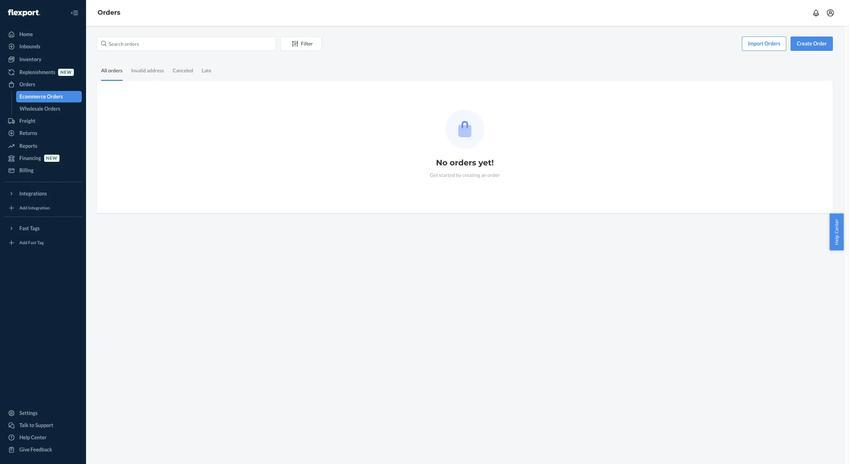 Task type: describe. For each thing, give the bounding box(es) containing it.
wholesale
[[20, 106, 43, 112]]

get
[[430, 172, 438, 178]]

home link
[[4, 29, 82, 40]]

give feedback
[[19, 447, 52, 453]]

ecommerce orders link
[[16, 91, 82, 103]]

an
[[482, 172, 487, 178]]

integration
[[28, 206, 50, 211]]

open notifications image
[[812, 9, 821, 17]]

add fast tag
[[19, 241, 44, 246]]

1 vertical spatial fast
[[28, 241, 36, 246]]

filter button
[[281, 37, 322, 51]]

inbounds
[[19, 43, 40, 50]]

help center inside button
[[834, 219, 840, 246]]

help center button
[[830, 214, 844, 251]]

settings link
[[4, 408, 82, 420]]

fast tags
[[19, 226, 40, 232]]

yet!
[[479, 158, 494, 168]]

late
[[202, 67, 211, 74]]

invalid
[[131, 67, 146, 74]]

give feedback button
[[4, 445, 82, 456]]

inbounds link
[[4, 41, 82, 52]]

returns link
[[4, 128, 82, 139]]

all orders
[[101, 67, 123, 74]]

canceled
[[173, 67, 193, 74]]

1 vertical spatial center
[[31, 435, 47, 441]]

freight link
[[4, 116, 82, 127]]

help center link
[[4, 433, 82, 444]]

feedback
[[31, 447, 52, 453]]

integrations
[[19, 191, 47, 197]]

filter
[[301, 41, 313, 47]]

home
[[19, 31, 33, 37]]

give
[[19, 447, 30, 453]]

to
[[29, 423, 34, 429]]

orders for no
[[450, 158, 477, 168]]

no orders yet!
[[436, 158, 494, 168]]

tags
[[30, 226, 40, 232]]

all
[[101, 67, 107, 74]]

fast tags button
[[4, 223, 82, 235]]

new for financing
[[46, 156, 57, 161]]

create order
[[797, 41, 827, 47]]

orders for ecommerce orders
[[47, 94, 63, 100]]

talk to support button
[[4, 420, 82, 432]]

freight
[[19, 118, 36, 124]]

integrations button
[[4, 188, 82, 200]]

creating
[[463, 172, 481, 178]]

import orders
[[748, 41, 781, 47]]

ecommerce
[[20, 94, 46, 100]]

order
[[488, 172, 500, 178]]

talk
[[19, 423, 29, 429]]

close navigation image
[[70, 9, 79, 17]]



Task type: locate. For each thing, give the bounding box(es) containing it.
0 vertical spatial new
[[60, 70, 72, 75]]

orders up search image
[[98, 9, 121, 17]]

flexport logo image
[[8, 9, 40, 16]]

new for replenishments
[[60, 70, 72, 75]]

new
[[60, 70, 72, 75], [46, 156, 57, 161]]

orders link up the ecommerce orders
[[4, 79, 82, 90]]

0 vertical spatial center
[[834, 219, 840, 234]]

replenishments
[[19, 69, 55, 75]]

support
[[35, 423, 53, 429]]

talk to support
[[19, 423, 53, 429]]

1 add from the top
[[19, 206, 27, 211]]

1 vertical spatial help
[[19, 435, 30, 441]]

1 vertical spatial add
[[19, 241, 27, 246]]

create order link
[[791, 37, 833, 51]]

financing
[[19, 155, 41, 161]]

1 horizontal spatial new
[[60, 70, 72, 75]]

no
[[436, 158, 448, 168]]

1 horizontal spatial center
[[834, 219, 840, 234]]

help center
[[834, 219, 840, 246], [19, 435, 47, 441]]

1 horizontal spatial orders
[[450, 158, 477, 168]]

settings
[[19, 411, 38, 417]]

0 horizontal spatial center
[[31, 435, 47, 441]]

0 vertical spatial orders
[[108, 67, 123, 74]]

orders right all
[[108, 67, 123, 74]]

create
[[797, 41, 813, 47]]

import
[[748, 41, 764, 47]]

get started by creating an order
[[430, 172, 500, 178]]

help
[[834, 235, 840, 246], [19, 435, 30, 441]]

wholesale orders
[[20, 106, 60, 112]]

empty list image
[[446, 110, 485, 149]]

orders up wholesale orders link
[[47, 94, 63, 100]]

new down reports link
[[46, 156, 57, 161]]

fast left tag
[[28, 241, 36, 246]]

orders
[[98, 9, 121, 17], [765, 41, 781, 47], [19, 81, 35, 88], [47, 94, 63, 100], [44, 106, 60, 112]]

inventory
[[19, 56, 41, 62]]

billing
[[19, 168, 34, 174]]

orders
[[108, 67, 123, 74], [450, 158, 477, 168]]

0 vertical spatial help
[[834, 235, 840, 246]]

add down the fast tags
[[19, 241, 27, 246]]

import orders button
[[742, 37, 787, 51]]

open account menu image
[[827, 9, 835, 17]]

0 vertical spatial add
[[19, 206, 27, 211]]

orders up ecommerce
[[19, 81, 35, 88]]

started
[[439, 172, 455, 178]]

billing link
[[4, 165, 82, 177]]

0 horizontal spatial orders
[[108, 67, 123, 74]]

tag
[[37, 241, 44, 246]]

0 horizontal spatial help center
[[19, 435, 47, 441]]

1 vertical spatial orders
[[450, 158, 477, 168]]

center
[[834, 219, 840, 234], [31, 435, 47, 441]]

returns
[[19, 130, 37, 136]]

0 horizontal spatial orders link
[[4, 79, 82, 90]]

add inside add fast tag link
[[19, 241, 27, 246]]

orders right import
[[765, 41, 781, 47]]

wholesale orders link
[[16, 103, 82, 115]]

fast inside dropdown button
[[19, 226, 29, 232]]

center inside button
[[834, 219, 840, 234]]

orders inside button
[[765, 41, 781, 47]]

add integration
[[19, 206, 50, 211]]

reports link
[[4, 141, 82, 152]]

orders link up search image
[[98, 9, 121, 17]]

2 add from the top
[[19, 241, 27, 246]]

1 horizontal spatial help
[[834, 235, 840, 246]]

1 horizontal spatial help center
[[834, 219, 840, 246]]

1 vertical spatial help center
[[19, 435, 47, 441]]

add
[[19, 206, 27, 211], [19, 241, 27, 246]]

new down inventory link
[[60, 70, 72, 75]]

fast left tags
[[19, 226, 29, 232]]

orders link
[[98, 9, 121, 17], [4, 79, 82, 90]]

add inside add integration link
[[19, 206, 27, 211]]

1 horizontal spatial orders link
[[98, 9, 121, 17]]

orders for import orders
[[765, 41, 781, 47]]

add integration link
[[4, 203, 82, 214]]

fast
[[19, 226, 29, 232], [28, 241, 36, 246]]

0 vertical spatial help center
[[834, 219, 840, 246]]

0 horizontal spatial help
[[19, 435, 30, 441]]

1 vertical spatial orders link
[[4, 79, 82, 90]]

0 vertical spatial orders link
[[98, 9, 121, 17]]

reports
[[19, 143, 37, 149]]

add left 'integration'
[[19, 206, 27, 211]]

orders for wholesale orders
[[44, 106, 60, 112]]

orders for all
[[108, 67, 123, 74]]

add for add integration
[[19, 206, 27, 211]]

add fast tag link
[[4, 238, 82, 249]]

inventory link
[[4, 54, 82, 65]]

add for add fast tag
[[19, 241, 27, 246]]

help inside button
[[834, 235, 840, 246]]

1 vertical spatial new
[[46, 156, 57, 161]]

Search orders text field
[[97, 37, 276, 51]]

orders up get started by creating an order
[[450, 158, 477, 168]]

order
[[814, 41, 827, 47]]

search image
[[101, 41, 107, 47]]

0 vertical spatial fast
[[19, 226, 29, 232]]

invalid address
[[131, 67, 164, 74]]

orders down the ecommerce orders link
[[44, 106, 60, 112]]

0 horizontal spatial new
[[46, 156, 57, 161]]

address
[[147, 67, 164, 74]]

by
[[456, 172, 462, 178]]

ecommerce orders
[[20, 94, 63, 100]]



Task type: vqa. For each thing, say whether or not it's contained in the screenshot.
Get in the top right of the page
yes



